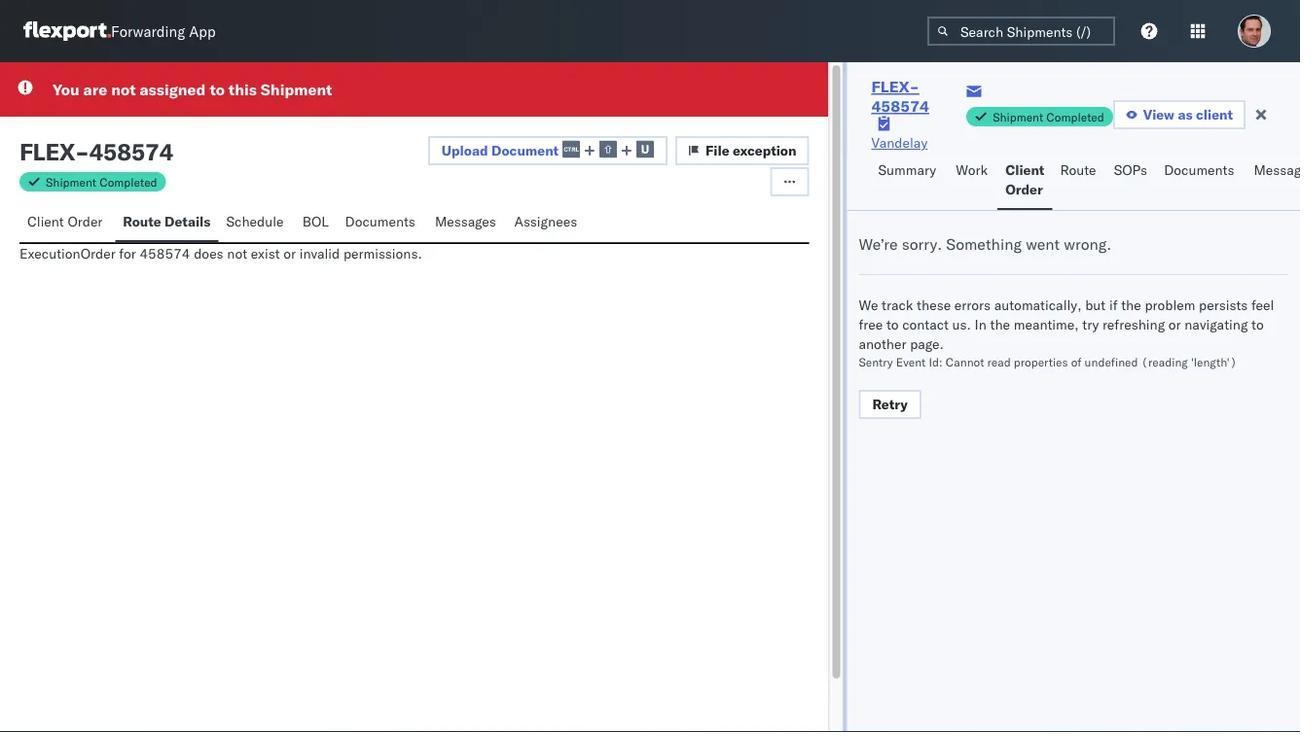 Task type: locate. For each thing, give the bounding box(es) containing it.
1 vertical spatial route
[[123, 213, 161, 230]]

client order up executionorder on the top left of the page
[[27, 213, 103, 230]]

to left this
[[210, 80, 225, 99]]

forwarding
[[111, 22, 185, 40]]

you
[[53, 80, 79, 99]]

0 horizontal spatial to
[[210, 80, 225, 99]]

upload
[[442, 142, 488, 159]]

not right are at the top left
[[111, 80, 136, 99]]

id:
[[929, 355, 943, 369]]

client up executionorder on the top left of the page
[[27, 213, 64, 230]]

something
[[946, 235, 1022, 254]]

the right if
[[1121, 297, 1141, 314]]

0 horizontal spatial route
[[123, 213, 161, 230]]

shipment completed down flex - 458574
[[46, 175, 157, 189]]

documents
[[1164, 162, 1234, 179], [345, 213, 415, 230]]

0 vertical spatial shipment
[[261, 80, 332, 99]]

1 horizontal spatial the
[[1121, 297, 1141, 314]]

are
[[83, 80, 107, 99]]

1 vertical spatial the
[[990, 316, 1010, 333]]

upload document
[[442, 142, 559, 159]]

route details button
[[115, 204, 218, 242]]

Search Shipments (/) text field
[[927, 17, 1115, 46]]

1 horizontal spatial route
[[1060, 162, 1096, 179]]

shipment up work button
[[993, 109, 1043, 124]]

vandelay link
[[871, 133, 928, 153]]

sentry
[[859, 355, 893, 369]]

documents down view as client
[[1164, 162, 1234, 179]]

order up executionorder on the top left of the page
[[68, 213, 103, 230]]

messages button
[[427, 204, 507, 242]]

client order button
[[998, 153, 1052, 210], [19, 204, 115, 242]]

but
[[1085, 297, 1106, 314]]

retry
[[872, 396, 908, 413]]

0 vertical spatial route
[[1060, 162, 1096, 179]]

bol button
[[295, 204, 337, 242]]

1 horizontal spatial shipment
[[261, 80, 332, 99]]

0 vertical spatial the
[[1121, 297, 1141, 314]]

1 vertical spatial or
[[1169, 316, 1181, 333]]

flexport. image
[[23, 21, 111, 41]]

if
[[1109, 297, 1118, 314]]

route inside button
[[1060, 162, 1096, 179]]

completed
[[1046, 109, 1104, 124], [99, 175, 157, 189]]

file exception button
[[675, 136, 809, 165], [675, 136, 809, 165]]

read
[[987, 355, 1011, 369]]

0 vertical spatial order
[[1005, 181, 1043, 198]]

not
[[111, 80, 136, 99], [227, 245, 247, 262]]

or right exist
[[283, 245, 296, 262]]

458574 down route details button
[[140, 245, 190, 262]]

persists
[[1199, 297, 1248, 314]]

file
[[706, 142, 729, 159]]

as
[[1178, 106, 1193, 123]]

problem
[[1145, 297, 1196, 314]]

1 horizontal spatial documents
[[1164, 162, 1234, 179]]

undefined
[[1085, 355, 1138, 369]]

event
[[896, 355, 926, 369]]

to down track
[[886, 316, 899, 333]]

schedule button
[[218, 204, 295, 242]]

in
[[975, 316, 987, 333]]

the
[[1121, 297, 1141, 314], [990, 316, 1010, 333]]

we're
[[859, 235, 898, 254]]

or down problem
[[1169, 316, 1181, 333]]

assignees button
[[507, 204, 589, 242]]

1 horizontal spatial not
[[227, 245, 247, 262]]

client order right work button
[[1005, 162, 1045, 198]]

forwarding app
[[111, 22, 216, 40]]

0 vertical spatial not
[[111, 80, 136, 99]]

view as client button
[[1113, 100, 1246, 129]]

documents button
[[1156, 153, 1246, 210], [337, 204, 427, 242]]

details
[[164, 213, 211, 230]]

1 horizontal spatial to
[[886, 316, 899, 333]]

1 vertical spatial order
[[68, 213, 103, 230]]

-
[[75, 137, 89, 166]]

0 horizontal spatial client
[[27, 213, 64, 230]]

client order button right work on the top right of the page
[[998, 153, 1052, 210]]

not left exist
[[227, 245, 247, 262]]

route button
[[1052, 153, 1106, 210]]

client order button up executionorder on the top left of the page
[[19, 204, 115, 242]]

flex
[[19, 137, 75, 166]]

does
[[194, 245, 223, 262]]

1 horizontal spatial client order
[[1005, 162, 1045, 198]]

2 vertical spatial shipment
[[46, 175, 96, 189]]

2 horizontal spatial to
[[1252, 316, 1264, 333]]

0 horizontal spatial client order
[[27, 213, 103, 230]]

1 horizontal spatial completed
[[1046, 109, 1104, 124]]

shipment down -
[[46, 175, 96, 189]]

0 horizontal spatial or
[[283, 245, 296, 262]]

client
[[1196, 106, 1233, 123]]

free
[[859, 316, 883, 333]]

458574
[[871, 96, 929, 116], [89, 137, 173, 166], [140, 245, 190, 262]]

1 vertical spatial client order
[[27, 213, 103, 230]]

errors
[[955, 297, 991, 314]]

shipment completed up route button
[[993, 109, 1104, 124]]

route up for
[[123, 213, 161, 230]]

route
[[1060, 162, 1096, 179], [123, 213, 161, 230]]

executionorder
[[19, 245, 116, 262]]

2 horizontal spatial shipment
[[993, 109, 1043, 124]]

client
[[1005, 162, 1045, 179], [27, 213, 64, 230]]

executionorder for 458574 does not exist or invalid permissions.
[[19, 245, 422, 262]]

0 horizontal spatial documents button
[[337, 204, 427, 242]]

1 vertical spatial 458574
[[89, 137, 173, 166]]

0 horizontal spatial completed
[[99, 175, 157, 189]]

or
[[283, 245, 296, 262], [1169, 316, 1181, 333]]

work
[[956, 162, 988, 179]]

1 vertical spatial shipment
[[993, 109, 1043, 124]]

shipment completed
[[993, 109, 1104, 124], [46, 175, 157, 189]]

shipment
[[261, 80, 332, 99], [993, 109, 1043, 124], [46, 175, 96, 189]]

document
[[491, 142, 559, 159]]

schedule
[[226, 213, 284, 230]]

track
[[882, 297, 913, 314]]

1 vertical spatial shipment completed
[[46, 175, 157, 189]]

documents up permissions. in the top left of the page
[[345, 213, 415, 230]]

the right in
[[990, 316, 1010, 333]]

documents button up permissions. in the top left of the page
[[337, 204, 427, 242]]

shipment right this
[[261, 80, 332, 99]]

permissions.
[[343, 245, 422, 262]]

client right work on the top right of the page
[[1005, 162, 1045, 179]]

route details
[[123, 213, 211, 230]]

1 vertical spatial completed
[[99, 175, 157, 189]]

458574 up vandelay
[[871, 96, 929, 116]]

for
[[119, 245, 136, 262]]

route inside button
[[123, 213, 161, 230]]

messag
[[1254, 162, 1300, 179]]

completed down flex - 458574
[[99, 175, 157, 189]]

client order
[[1005, 162, 1045, 198], [27, 213, 103, 230]]

completed up route button
[[1046, 109, 1104, 124]]

sops
[[1114, 162, 1147, 179]]

route for route
[[1060, 162, 1096, 179]]

1 horizontal spatial client
[[1005, 162, 1045, 179]]

0 horizontal spatial documents
[[345, 213, 415, 230]]

order right work button
[[1005, 181, 1043, 198]]

458574 for 458574
[[89, 137, 173, 166]]

exist
[[251, 245, 280, 262]]

2 vertical spatial 458574
[[140, 245, 190, 262]]

flex - 458574
[[19, 137, 173, 166]]

to down the feel
[[1252, 316, 1264, 333]]

0 vertical spatial shipment completed
[[993, 109, 1104, 124]]

file exception
[[706, 142, 797, 159]]

(reading
[[1141, 355, 1188, 369]]

0 horizontal spatial shipment completed
[[46, 175, 157, 189]]

or inside we track these errors automatically, but if the problem persists feel free to contact us. in the meantime, try refreshing or navigating to another page. sentry event id: cannot read properties of undefined (reading 'length')
[[1169, 316, 1181, 333]]

documents button down view as client
[[1156, 153, 1246, 210]]

navigating
[[1185, 316, 1248, 333]]

0 vertical spatial client order
[[1005, 162, 1045, 198]]

route left sops
[[1060, 162, 1096, 179]]

us.
[[952, 316, 971, 333]]

1 horizontal spatial or
[[1169, 316, 1181, 333]]

458574 down are at the top left
[[89, 137, 173, 166]]

1 vertical spatial client
[[27, 213, 64, 230]]



Task type: describe. For each thing, give the bounding box(es) containing it.
sorry.
[[902, 235, 942, 254]]

assigned
[[140, 80, 206, 99]]

this
[[229, 80, 257, 99]]

meantime,
[[1014, 316, 1079, 333]]

0 vertical spatial or
[[283, 245, 296, 262]]

1 horizontal spatial client order button
[[998, 153, 1052, 210]]

flex-
[[871, 77, 919, 96]]

of
[[1071, 355, 1082, 369]]

flex- 458574 link
[[871, 77, 967, 116]]

work button
[[948, 153, 998, 210]]

0 vertical spatial completed
[[1046, 109, 1104, 124]]

bol
[[303, 213, 329, 230]]

'length')
[[1191, 355, 1237, 369]]

contact
[[902, 316, 949, 333]]

flex- 458574
[[871, 77, 929, 116]]

1 vertical spatial not
[[227, 245, 247, 262]]

route for route details
[[123, 213, 161, 230]]

you are not assigned to this shipment
[[53, 80, 332, 99]]

invalid
[[299, 245, 340, 262]]

automatically,
[[994, 297, 1082, 314]]

cannot
[[946, 355, 984, 369]]

exception
[[733, 142, 797, 159]]

1 horizontal spatial documents button
[[1156, 153, 1246, 210]]

wrong.
[[1064, 235, 1112, 254]]

vandelay
[[871, 134, 928, 151]]

view as client
[[1143, 106, 1233, 123]]

we track these errors automatically, but if the problem persists feel free to contact us. in the meantime, try refreshing or navigating to another page. sentry event id: cannot read properties of undefined (reading 'length')
[[859, 297, 1274, 369]]

0 horizontal spatial shipment
[[46, 175, 96, 189]]

we
[[859, 297, 878, 314]]

summary button
[[870, 153, 948, 210]]

458574 for does not exist or invalid permissions.
[[140, 245, 190, 262]]

try
[[1082, 316, 1099, 333]]

0 vertical spatial 458574
[[871, 96, 929, 116]]

feel
[[1251, 297, 1274, 314]]

retry button
[[859, 390, 921, 419]]

messag button
[[1246, 153, 1300, 210]]

0 horizontal spatial order
[[68, 213, 103, 230]]

1 vertical spatial documents
[[345, 213, 415, 230]]

0 horizontal spatial not
[[111, 80, 136, 99]]

upload document button
[[428, 136, 668, 165]]

summary
[[878, 162, 936, 179]]

0 horizontal spatial the
[[990, 316, 1010, 333]]

these
[[917, 297, 951, 314]]

0 horizontal spatial client order button
[[19, 204, 115, 242]]

0 vertical spatial documents
[[1164, 162, 1234, 179]]

assignees
[[514, 213, 577, 230]]

went
[[1026, 235, 1060, 254]]

forwarding app link
[[23, 21, 216, 41]]

we're sorry. something went wrong.
[[859, 235, 1112, 254]]

sops button
[[1106, 153, 1156, 210]]

properties
[[1014, 355, 1068, 369]]

refreshing
[[1103, 316, 1165, 333]]

another
[[859, 336, 907, 353]]

1 horizontal spatial shipment completed
[[993, 109, 1104, 124]]

page.
[[910, 336, 944, 353]]

messages
[[435, 213, 496, 230]]

app
[[189, 22, 216, 40]]

1 horizontal spatial order
[[1005, 181, 1043, 198]]

0 vertical spatial client
[[1005, 162, 1045, 179]]

view
[[1143, 106, 1175, 123]]



Task type: vqa. For each thing, say whether or not it's contained in the screenshot.
"Choi" inside 'Jaehyung Choi - Test Destination Agent'
no



